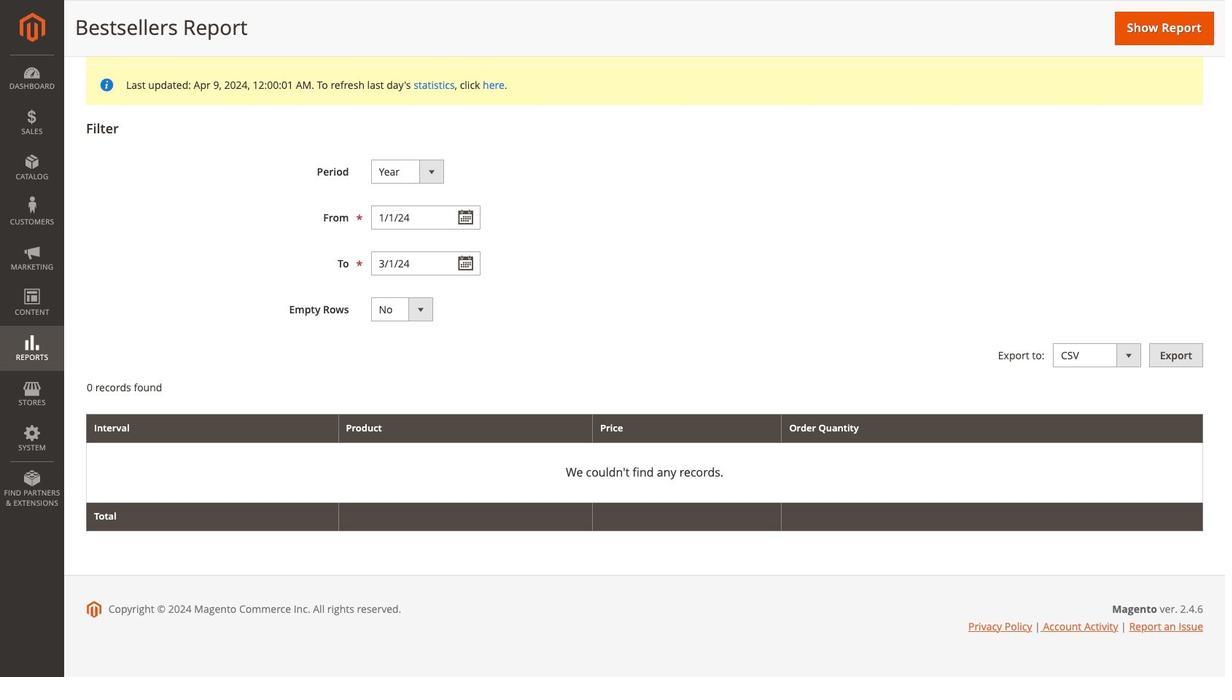 Task type: locate. For each thing, give the bounding box(es) containing it.
None text field
[[371, 206, 480, 230], [371, 252, 480, 276], [371, 206, 480, 230], [371, 252, 480, 276]]

menu bar
[[0, 55, 64, 516]]

magento admin panel image
[[19, 12, 45, 42]]



